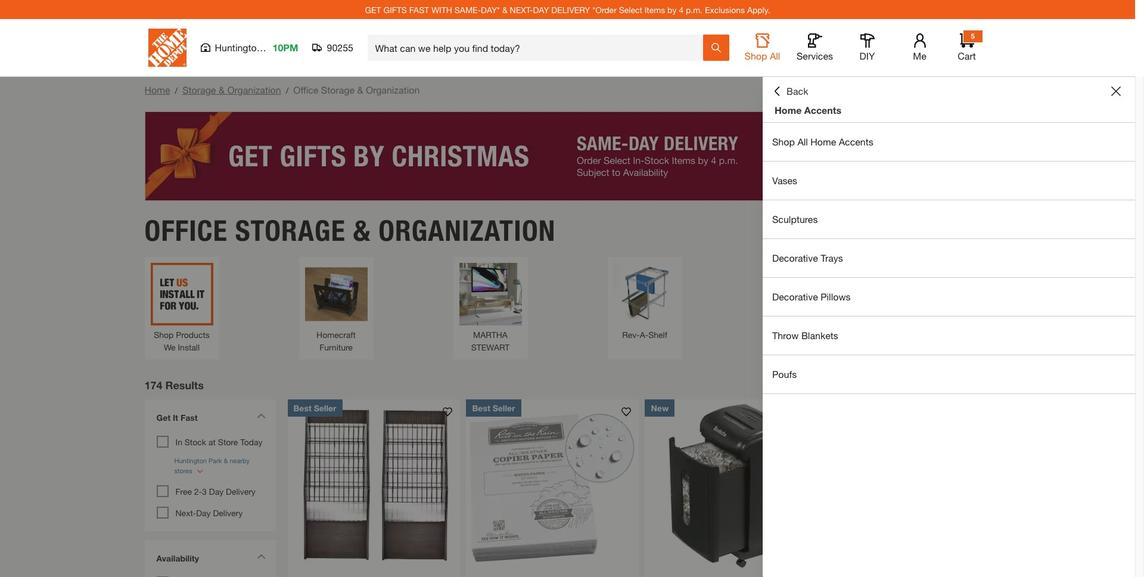 Task type: describe. For each thing, give the bounding box(es) containing it.
rev a shelf image
[[614, 263, 676, 325]]

10pm
[[273, 42, 298, 53]]

wall mounted
[[774, 329, 825, 340]]

shop all home accents
[[773, 136, 874, 147]]

fast
[[410, 4, 429, 15]]

services button
[[796, 33, 834, 62]]

1 vertical spatial office
[[145, 213, 228, 248]]

shop all
[[745, 50, 781, 61]]

office storage & organization
[[145, 213, 556, 248]]

services
[[797, 50, 834, 61]]

decorative pillows
[[773, 291, 851, 302]]

wall mounted link
[[768, 263, 831, 341]]

best seller for all-weather 8-1/2 in. x 11 in. 20 lbs. bulk copier paper, white (500-sheet pack) image
[[473, 403, 515, 413]]

select
[[619, 4, 643, 15]]

availability link
[[151, 546, 270, 573]]

the home depot logo image
[[148, 29, 186, 67]]

home inside shop all home accents link
[[811, 136, 837, 147]]

rev-a-shelf link
[[614, 263, 676, 341]]

a-
[[640, 329, 649, 340]]

martha stewart link
[[459, 263, 522, 353]]

feedback link image
[[1129, 202, 1145, 266]]

0 vertical spatial delivery
[[226, 486, 256, 496]]

seller for the wooden free standing 6-tier display literature brochure magazine rack in black (2-pack) image
[[314, 403, 337, 413]]

shop for shop all home accents
[[773, 136, 795, 147]]

pillows
[[821, 291, 851, 302]]

with
[[432, 4, 452, 15]]

next-day delivery
[[176, 508, 243, 518]]

storage & organization link
[[183, 84, 281, 95]]

in
[[176, 437, 182, 447]]

1 / from the left
[[175, 85, 178, 95]]

fast
[[181, 412, 198, 422]]

day
[[533, 4, 549, 15]]

homecraft furniture image
[[305, 263, 368, 325]]

rev-
[[623, 329, 640, 340]]

throw
[[773, 330, 799, 341]]

it
[[173, 412, 178, 422]]

day*
[[481, 4, 500, 15]]

items
[[645, 4, 666, 15]]

gifts
[[384, 4, 407, 15]]

at
[[209, 437, 216, 447]]

homecraft
[[317, 329, 356, 340]]

new
[[651, 403, 669, 413]]

back button
[[773, 85, 809, 97]]

decorative trays
[[773, 252, 844, 264]]

get it fast link
[[151, 405, 270, 433]]

best seller for the wooden free standing 6-tier display literature brochure magazine rack in black (2-pack) image
[[294, 403, 337, 413]]

furniture
[[320, 342, 353, 352]]

vases link
[[763, 162, 1136, 200]]

throw blankets
[[773, 330, 839, 341]]

in stock at store today link
[[176, 437, 263, 447]]

diy button
[[849, 33, 887, 62]]

wall mounted image
[[768, 263, 831, 325]]

diy
[[860, 50, 876, 61]]

next-
[[176, 508, 196, 518]]

decorative for decorative pillows
[[773, 291, 819, 302]]

products
[[176, 329, 210, 340]]

today
[[240, 437, 263, 447]]

exclusions
[[705, 4, 745, 15]]

huntington
[[215, 42, 262, 53]]

stewart
[[471, 342, 510, 352]]

free 2-3 day delivery
[[176, 486, 256, 496]]

wall
[[774, 329, 790, 340]]

90255 button
[[313, 42, 354, 54]]

free
[[176, 486, 192, 496]]

delivery
[[552, 4, 591, 15]]

homecraft furniture link
[[305, 263, 368, 353]]

0 vertical spatial accents
[[805, 104, 842, 116]]

poufs link
[[763, 355, 1136, 394]]

all for shop all
[[770, 50, 781, 61]]

cart 5
[[958, 32, 977, 61]]

all-weather 8-1/2 in. x 11 in. 20 lbs. bulk copier paper, white (500-sheet pack) image
[[467, 399, 639, 572]]

sculptures
[[773, 213, 818, 225]]

174
[[145, 378, 162, 391]]

accents inside 'menu'
[[839, 136, 874, 147]]

shop all button
[[744, 33, 782, 62]]

best for the wooden free standing 6-tier display literature brochure magazine rack in black (2-pack) image
[[294, 403, 312, 413]]

1 vertical spatial delivery
[[213, 508, 243, 518]]



Task type: vqa. For each thing, say whether or not it's contained in the screenshot.
the Deck Repair
no



Task type: locate. For each thing, give the bounding box(es) containing it.
decorative for decorative trays
[[773, 252, 819, 264]]

2 vertical spatial shop
[[154, 329, 174, 340]]

install
[[178, 342, 200, 352]]

shop down apply.
[[745, 50, 768, 61]]

0 horizontal spatial all
[[770, 50, 781, 61]]

home down the home depot logo
[[145, 84, 170, 95]]

1 best from the left
[[294, 403, 312, 413]]

30 l/7.9 gal. paper shredder cross cut document shredder for credit card/cd/junk mail shredder for office home image
[[645, 399, 818, 572]]

0 vertical spatial office
[[294, 84, 319, 95]]

/ down the 10pm
[[286, 85, 289, 95]]

0 horizontal spatial best seller
[[294, 403, 337, 413]]

mounted
[[792, 329, 825, 340]]

accents up shop all home accents
[[805, 104, 842, 116]]

5
[[971, 32, 975, 41]]

2 seller from the left
[[493, 403, 515, 413]]

all inside button
[[770, 50, 781, 61]]

2 vertical spatial home
[[811, 136, 837, 147]]

0 vertical spatial day
[[209, 486, 224, 496]]

best seller
[[294, 403, 337, 413], [473, 403, 515, 413]]

shop
[[745, 50, 768, 61], [773, 136, 795, 147], [154, 329, 174, 340]]

storage
[[183, 84, 216, 95], [321, 84, 355, 95], [235, 213, 346, 248]]

1 horizontal spatial /
[[286, 85, 289, 95]]

90255
[[327, 42, 354, 53]]

home for home accents
[[775, 104, 802, 116]]

apply.
[[748, 4, 771, 15]]

martha
[[473, 329, 508, 340]]

shop products we install image
[[151, 263, 213, 325]]

get gifts fast with same-day* & next-day delivery *order select items by 4 p.m. exclusions apply.
[[365, 4, 771, 15]]

same-
[[455, 4, 481, 15]]

shop up vases
[[773, 136, 795, 147]]

1 horizontal spatial all
[[798, 136, 808, 147]]

poufs
[[773, 368, 797, 380]]

0 horizontal spatial seller
[[314, 403, 337, 413]]

decorative pillows link
[[763, 278, 1136, 316]]

2 best from the left
[[473, 403, 491, 413]]

decorative trays link
[[763, 239, 1136, 277]]

1 horizontal spatial best seller
[[473, 403, 515, 413]]

home link
[[145, 84, 170, 95]]

wooden free standing 6-tier display literature brochure magazine rack in black (2-pack) image
[[288, 399, 461, 572]]

get it fast
[[157, 412, 198, 422]]

*order
[[593, 4, 617, 15]]

next-
[[510, 4, 533, 15]]

1 horizontal spatial best
[[473, 403, 491, 413]]

1 horizontal spatial home
[[775, 104, 802, 116]]

1 vertical spatial decorative
[[773, 291, 819, 302]]

2 horizontal spatial home
[[811, 136, 837, 147]]

back
[[787, 85, 809, 97]]

home for home / storage & organization / office storage & organization
[[145, 84, 170, 95]]

shop inside 'menu'
[[773, 136, 795, 147]]

shop inside shop products we install
[[154, 329, 174, 340]]

me
[[914, 50, 927, 61]]

174 results
[[145, 378, 204, 391]]

decorative
[[773, 252, 819, 264], [773, 291, 819, 302]]

decorative up wall mounted
[[773, 291, 819, 302]]

availability
[[157, 553, 199, 563]]

&
[[503, 4, 508, 15], [219, 84, 225, 95], [357, 84, 364, 95], [353, 213, 371, 248]]

3
[[202, 486, 207, 496]]

day down 3
[[196, 508, 211, 518]]

0 horizontal spatial best
[[294, 403, 312, 413]]

cart
[[958, 50, 977, 61]]

1 vertical spatial accents
[[839, 136, 874, 147]]

sculptures link
[[763, 200, 1136, 239]]

delivery right 3
[[226, 486, 256, 496]]

throw blankets link
[[763, 317, 1136, 355]]

store
[[218, 437, 238, 447]]

get
[[157, 412, 171, 422]]

home down back 'button'
[[775, 104, 802, 116]]

rev-a-shelf
[[623, 329, 668, 340]]

2 best seller from the left
[[473, 403, 515, 413]]

seller for all-weather 8-1/2 in. x 11 in. 20 lbs. bulk copier paper, white (500-sheet pack) image
[[493, 403, 515, 413]]

1 decorative from the top
[[773, 252, 819, 264]]

shop inside button
[[745, 50, 768, 61]]

next-day delivery link
[[176, 508, 243, 518]]

1 horizontal spatial office
[[294, 84, 319, 95]]

1 vertical spatial day
[[196, 508, 211, 518]]

day right 3
[[209, 486, 224, 496]]

office supplies image
[[923, 263, 985, 325]]

/ right home link
[[175, 85, 178, 95]]

1 vertical spatial home
[[775, 104, 802, 116]]

best for all-weather 8-1/2 in. x 11 in. 20 lbs. bulk copier paper, white (500-sheet pack) image
[[473, 403, 491, 413]]

huntington park
[[215, 42, 284, 53]]

in stock at store today
[[176, 437, 263, 447]]

park
[[265, 42, 284, 53]]

0 horizontal spatial office
[[145, 213, 228, 248]]

0 horizontal spatial shop
[[154, 329, 174, 340]]

0 vertical spatial decorative
[[773, 252, 819, 264]]

1 seller from the left
[[314, 403, 337, 413]]

homecraft furniture
[[317, 329, 356, 352]]

shop for shop products we install
[[154, 329, 174, 340]]

all up back 'button'
[[770, 50, 781, 61]]

free 2-3 day delivery link
[[176, 486, 256, 496]]

menu containing shop all home accents
[[763, 123, 1136, 394]]

0 vertical spatial shop
[[745, 50, 768, 61]]

0 horizontal spatial home
[[145, 84, 170, 95]]

1 vertical spatial shop
[[773, 136, 795, 147]]

all
[[770, 50, 781, 61], [798, 136, 808, 147]]

all for shop all home accents
[[798, 136, 808, 147]]

we
[[164, 342, 176, 352]]

1 horizontal spatial seller
[[493, 403, 515, 413]]

shop for shop all
[[745, 50, 768, 61]]

stock
[[185, 437, 206, 447]]

2-
[[194, 486, 202, 496]]

shop products we install
[[154, 329, 210, 352]]

home down home accents
[[811, 136, 837, 147]]

decorative left trays
[[773, 252, 819, 264]]

sponsored banner image
[[145, 111, 991, 201]]

blankets
[[802, 330, 839, 341]]

shelf
[[649, 329, 668, 340]]

me button
[[901, 33, 939, 62]]

4
[[679, 4, 684, 15]]

martha stewart
[[471, 329, 510, 352]]

1 best seller from the left
[[294, 403, 337, 413]]

/
[[175, 85, 178, 95], [286, 85, 289, 95]]

accents
[[805, 104, 842, 116], [839, 136, 874, 147]]

by
[[668, 4, 677, 15]]

2 / from the left
[[286, 85, 289, 95]]

martha stewart image
[[459, 263, 522, 325]]

shop up we
[[154, 329, 174, 340]]

decorative inside "link"
[[773, 291, 819, 302]]

vases
[[773, 175, 798, 186]]

1 vertical spatial all
[[798, 136, 808, 147]]

p.m.
[[686, 4, 703, 15]]

delivery down free 2-3 day delivery "link"
[[213, 508, 243, 518]]

office
[[294, 84, 319, 95], [145, 213, 228, 248]]

What can we help you find today? search field
[[375, 35, 703, 60]]

1 horizontal spatial shop
[[745, 50, 768, 61]]

0 vertical spatial home
[[145, 84, 170, 95]]

drawer close image
[[1112, 86, 1122, 96]]

2 decorative from the top
[[773, 291, 819, 302]]

accents down home accents
[[839, 136, 874, 147]]

2 horizontal spatial shop
[[773, 136, 795, 147]]

0 horizontal spatial /
[[175, 85, 178, 95]]

all down home accents
[[798, 136, 808, 147]]

home / storage & organization / office storage & organization
[[145, 84, 420, 95]]

best
[[294, 403, 312, 413], [473, 403, 491, 413]]

0 vertical spatial all
[[770, 50, 781, 61]]

delivery
[[226, 486, 256, 496], [213, 508, 243, 518]]

results
[[165, 378, 204, 391]]

home accents
[[775, 104, 842, 116]]

trays
[[821, 252, 844, 264]]

shop products we install link
[[151, 263, 213, 353]]

home
[[145, 84, 170, 95], [775, 104, 802, 116], [811, 136, 837, 147]]

get
[[365, 4, 381, 15]]

menu
[[763, 123, 1136, 394]]

shop all home accents link
[[763, 123, 1136, 161]]



